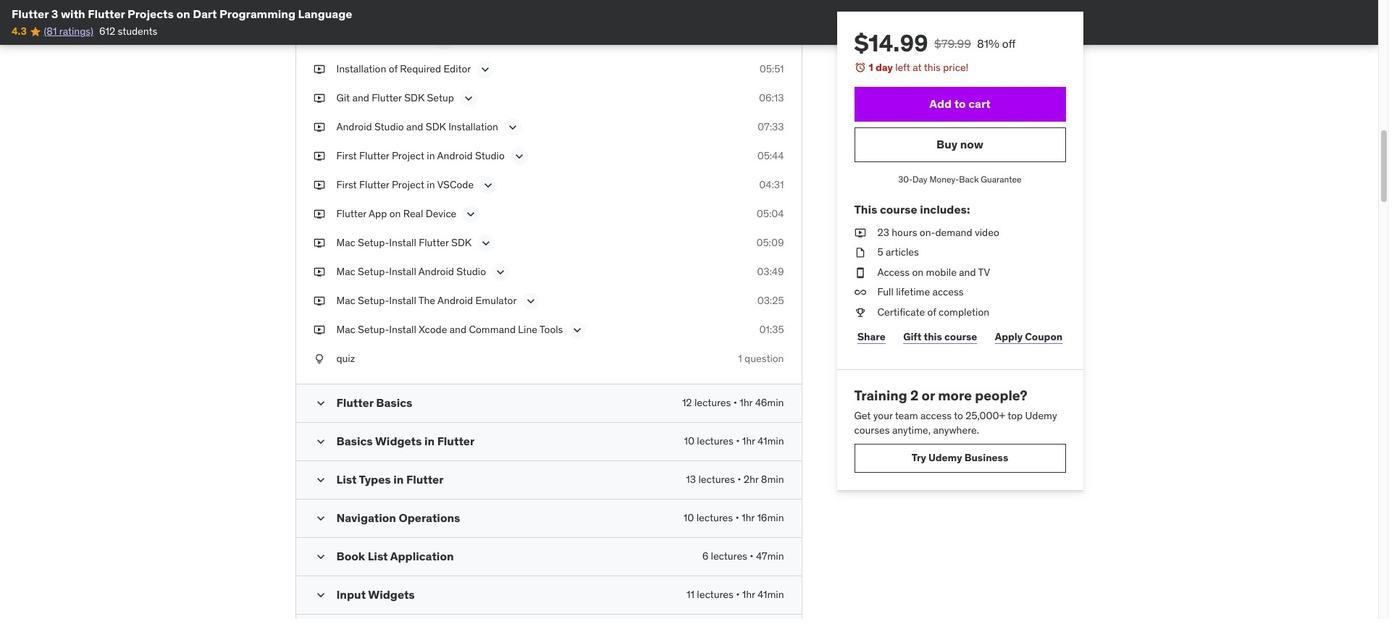 Task type: describe. For each thing, give the bounding box(es) containing it.
mac setup-install android studio
[[337, 265, 486, 278]]

0 horizontal spatial basics
[[337, 434, 373, 448]]

hours
[[892, 226, 918, 239]]

small image for navigation
[[313, 511, 328, 526]]

• for input widgets
[[736, 588, 740, 601]]

1 question
[[739, 352, 784, 365]]

basics widgets in flutter
[[337, 434, 475, 448]]

device
[[426, 207, 457, 220]]

articles
[[886, 246, 919, 259]]

install for the
[[389, 294, 416, 307]]

lectures for navigation operations
[[697, 511, 733, 525]]

buy now
[[937, 137, 984, 151]]

add to cart
[[930, 96, 991, 111]]

• for navigation operations
[[736, 511, 740, 525]]

small image for flutter
[[313, 396, 328, 411]]

0 vertical spatial studio
[[375, 120, 404, 134]]

show lecture description image for mac setup-install xcode and command line tools
[[571, 323, 585, 338]]

05:09
[[757, 236, 784, 249]]

2 vertical spatial studio
[[457, 265, 486, 278]]

includes:
[[920, 202, 971, 217]]

41min for basics widgets in flutter
[[758, 435, 784, 448]]

gift
[[904, 331, 922, 344]]

1 this from the top
[[924, 61, 941, 74]]

flutter basics
[[337, 396, 413, 410]]

lectures for basics widgets in flutter
[[697, 435, 734, 448]]

05:51
[[760, 63, 784, 76]]

2 vertical spatial installation
[[449, 120, 499, 134]]

01:35
[[760, 323, 784, 336]]

programming
[[220, 7, 296, 21]]

coupon
[[1025, 331, 1063, 344]]

2 this from the top
[[924, 331, 943, 344]]

1hr for navigation operations
[[742, 511, 755, 525]]

get
[[855, 410, 871, 423]]

xcode
[[419, 323, 447, 336]]

0 vertical spatial list
[[337, 472, 357, 487]]

left
[[896, 61, 911, 74]]

ratings)
[[59, 25, 93, 38]]

mac setup-install flutter sdk
[[337, 236, 472, 249]]

show lecture description image for first flutter project in vscode
[[481, 178, 496, 193]]

25,000+
[[966, 410, 1006, 423]]

0 vertical spatial access
[[933, 286, 964, 299]]

in up list types in flutter
[[425, 434, 435, 448]]

1hr for flutter basics
[[740, 396, 753, 409]]

1 vertical spatial list
[[368, 549, 388, 564]]

navigation operations
[[337, 511, 460, 525]]

mac for mac setup-install android studio
[[337, 265, 356, 278]]

47min
[[756, 550, 784, 563]]

quiz
[[337, 352, 355, 365]]

mac setup-install xcode and command line tools
[[337, 323, 563, 336]]

vscode
[[437, 178, 474, 192]]

language
[[298, 7, 352, 21]]

03:49
[[757, 265, 784, 278]]

1 horizontal spatial basics
[[376, 396, 413, 410]]

access inside training 2 or more people? get your team access to 25,000+ top udemy courses anytime, anywhere.
[[921, 410, 952, 423]]

your
[[874, 410, 893, 423]]

anytime,
[[893, 424, 931, 437]]

real
[[403, 207, 423, 220]]

and left tv
[[960, 266, 976, 279]]

0 vertical spatial installation
[[382, 34, 431, 47]]

day
[[876, 61, 893, 74]]

lectures for input widgets
[[697, 588, 734, 601]]

courses
[[855, 424, 890, 437]]

1 vertical spatial setup
[[427, 92, 454, 105]]

certificate
[[878, 306, 925, 319]]

0 horizontal spatial dart
[[193, 7, 217, 21]]

in down android studio and sdk installation at the top left of the page
[[427, 149, 435, 163]]

1 vertical spatial course
[[945, 331, 978, 344]]

team
[[895, 410, 918, 423]]

first flutter project in android studio
[[337, 149, 505, 163]]

business
[[965, 452, 1009, 465]]

now
[[961, 137, 984, 151]]

alarm image
[[855, 62, 866, 73]]

installation of required editor
[[337, 63, 471, 76]]

show lecture description image for mac setup-install flutter sdk
[[479, 236, 494, 251]]

• for basics widgets in flutter
[[736, 435, 740, 448]]

training
[[855, 387, 908, 404]]

setup- for mac setup-install xcode and command line tools
[[358, 323, 389, 336]]

$14.99
[[855, 28, 929, 58]]

1hr for input widgets
[[743, 588, 756, 601]]

setup- for mac setup-install the android emulator
[[358, 294, 389, 307]]

612
[[99, 25, 115, 38]]

prequisties
[[337, 5, 388, 18]]

30-
[[899, 174, 913, 184]]

1 vertical spatial udemy
[[929, 452, 963, 465]]

07:33
[[758, 120, 784, 134]]

1 for 1 question
[[739, 352, 743, 365]]

small image for input
[[313, 588, 328, 603]]

full
[[878, 286, 894, 299]]

11 lectures • 1hr 41min
[[687, 588, 784, 601]]

xsmall image for android
[[313, 294, 325, 309]]

book list application
[[337, 549, 454, 564]]

the
[[419, 294, 436, 307]]

8min
[[761, 473, 784, 486]]

1 vertical spatial installation
[[337, 63, 386, 76]]

show lecture description image for first flutter project in android studio
[[512, 149, 527, 164]]

prequisties for flutter setup
[[337, 5, 464, 18]]

show lecture description image for mac setup-install android studio
[[493, 265, 508, 280]]

1 vertical spatial studio
[[475, 149, 505, 163]]

6
[[703, 550, 709, 563]]

23
[[878, 226, 890, 239]]

small image for basics
[[313, 435, 328, 449]]

add
[[930, 96, 952, 111]]

editor
[[444, 63, 471, 76]]

41min for input widgets
[[758, 588, 784, 601]]

gift this course
[[904, 331, 978, 344]]

show lecture description image for dart sdk installation
[[439, 34, 453, 48]]

show lecture description image for android studio and sdk installation
[[506, 120, 520, 135]]

android up the
[[419, 265, 454, 278]]

this course includes:
[[855, 202, 971, 217]]

13
[[686, 473, 696, 486]]

widgets for input
[[368, 588, 415, 602]]

book
[[337, 549, 365, 564]]

application
[[390, 549, 454, 564]]

lectures for book list application
[[711, 550, 748, 563]]

sdk up android studio and sdk installation at the top left of the page
[[404, 92, 425, 105]]

lifetime
[[896, 286, 930, 299]]

11
[[687, 588, 695, 601]]

dart sdk installation
[[337, 34, 431, 47]]

10 lectures • 1hr 41min
[[684, 435, 784, 448]]

0 vertical spatial setup
[[437, 5, 464, 18]]

tools
[[540, 323, 563, 336]]

16min
[[757, 511, 784, 525]]

emulator
[[476, 294, 517, 307]]

price!
[[944, 61, 969, 74]]

• for book list application
[[750, 550, 754, 563]]

day
[[913, 174, 928, 184]]



Task type: vqa. For each thing, say whether or not it's contained in the screenshot.
Basics Widgets in Flutter 41min
yes



Task type: locate. For each thing, give the bounding box(es) containing it.
install for flutter
[[389, 236, 416, 249]]

project up first flutter project in vscode
[[392, 149, 425, 163]]

10 for navigation operations
[[684, 511, 694, 525]]

udemy right top
[[1026, 410, 1058, 423]]

setup- for mac setup-install flutter sdk
[[358, 236, 389, 249]]

0 vertical spatial this
[[924, 61, 941, 74]]

lectures right 6
[[711, 550, 748, 563]]

612 students
[[99, 25, 158, 38]]

0 vertical spatial project
[[392, 149, 425, 163]]

0 vertical spatial course
[[880, 202, 918, 217]]

on up full lifetime access
[[913, 266, 924, 279]]

xsmall image for device
[[313, 207, 325, 222]]

on right app
[[390, 207, 401, 220]]

10 up 13
[[684, 435, 695, 448]]

(81
[[44, 25, 57, 38]]

list left types
[[337, 472, 357, 487]]

3 setup- from the top
[[358, 294, 389, 307]]

cart
[[969, 96, 991, 111]]

question
[[745, 352, 784, 365]]

10 lectures • 1hr 16min
[[684, 511, 784, 525]]

small image left "flutter basics"
[[313, 396, 328, 411]]

git
[[337, 92, 350, 105]]

1hr
[[740, 396, 753, 409], [743, 435, 756, 448], [742, 511, 755, 525], [743, 588, 756, 601]]

installation down editor
[[449, 120, 499, 134]]

0 horizontal spatial course
[[880, 202, 918, 217]]

on right projects
[[176, 7, 190, 21]]

to left cart
[[955, 96, 966, 111]]

small image
[[313, 435, 328, 449], [313, 473, 328, 488]]

0 vertical spatial small image
[[313, 435, 328, 449]]

install for xcode
[[389, 323, 416, 336]]

sdk down the "prequisties"
[[359, 34, 379, 47]]

required
[[400, 63, 441, 76]]

•
[[734, 396, 738, 409], [736, 435, 740, 448], [738, 473, 742, 486], [736, 511, 740, 525], [750, 550, 754, 563], [736, 588, 740, 601]]

1 right alarm icon
[[869, 61, 874, 74]]

course up hours
[[880, 202, 918, 217]]

setup down editor
[[427, 92, 454, 105]]

1hr for basics widgets in flutter
[[743, 435, 756, 448]]

4 mac from the top
[[337, 323, 356, 336]]

0 vertical spatial to
[[955, 96, 966, 111]]

small image for list
[[313, 473, 328, 488]]

and right xcode
[[450, 323, 467, 336]]

30-day money-back guarantee
[[899, 174, 1022, 184]]

guarantee
[[981, 174, 1022, 184]]

xsmall image for installation
[[313, 120, 325, 135]]

1 vertical spatial widgets
[[368, 588, 415, 602]]

2 mac from the top
[[337, 265, 356, 278]]

lectures right 11
[[697, 588, 734, 601]]

2 install from the top
[[389, 265, 416, 278]]

4.3
[[12, 25, 27, 38]]

1 left question
[[739, 352, 743, 365]]

to inside button
[[955, 96, 966, 111]]

project up real
[[392, 178, 425, 192]]

3 install from the top
[[389, 294, 416, 307]]

05:04
[[757, 207, 784, 220]]

setup- down the mac setup-install flutter sdk
[[358, 265, 389, 278]]

project for vscode
[[392, 178, 425, 192]]

41min down 46min at the right of the page
[[758, 435, 784, 448]]

basics down "flutter basics"
[[337, 434, 373, 448]]

lectures right 12
[[695, 396, 731, 409]]

0 vertical spatial first
[[337, 149, 357, 163]]

$79.99
[[935, 36, 972, 51]]

of for required
[[389, 63, 398, 76]]

video
[[975, 226, 1000, 239]]

android down git
[[337, 120, 372, 134]]

2 small image from the top
[[313, 511, 328, 526]]

show lecture description image
[[439, 34, 453, 48], [478, 63, 493, 77], [461, 92, 476, 106], [512, 149, 527, 164], [481, 178, 496, 193], [479, 236, 494, 251], [524, 294, 539, 309]]

2 vertical spatial on
[[913, 266, 924, 279]]

install for android
[[389, 265, 416, 278]]

1 vertical spatial project
[[392, 178, 425, 192]]

projects
[[128, 7, 174, 21]]

1 vertical spatial 10
[[684, 511, 694, 525]]

setup- left xcode
[[358, 323, 389, 336]]

android studio and sdk installation
[[337, 120, 499, 134]]

• left 46min at the right of the page
[[734, 396, 738, 409]]

show lecture description image for installation of required editor
[[478, 63, 493, 77]]

5 articles
[[878, 246, 919, 259]]

lectures for flutter basics
[[695, 396, 731, 409]]

try
[[912, 452, 927, 465]]

1 small image from the top
[[313, 435, 328, 449]]

1 vertical spatial access
[[921, 410, 952, 423]]

2 first from the top
[[337, 178, 357, 192]]

first up flutter app on real device
[[337, 178, 357, 192]]

udemy right try
[[929, 452, 963, 465]]

2 project from the top
[[392, 178, 425, 192]]

money-
[[930, 174, 960, 184]]

of down full lifetime access
[[928, 306, 937, 319]]

03:25
[[758, 294, 784, 307]]

buy now button
[[855, 127, 1066, 162]]

types
[[359, 472, 391, 487]]

widgets for basics
[[375, 434, 422, 448]]

2
[[911, 387, 919, 404]]

show lecture description image
[[506, 120, 520, 135], [464, 207, 478, 222], [493, 265, 508, 280], [571, 323, 585, 338]]

lectures for list types in flutter
[[699, 473, 735, 486]]

1 horizontal spatial udemy
[[1026, 410, 1058, 423]]

sdk up first flutter project in android studio
[[426, 120, 446, 134]]

1 for 1 day left at this price!
[[869, 61, 874, 74]]

0 horizontal spatial on
[[176, 7, 190, 21]]

dart
[[193, 7, 217, 21], [337, 34, 356, 47]]

for
[[390, 5, 402, 18]]

12 lectures • 1hr 46min
[[682, 396, 784, 409]]

full lifetime access
[[878, 286, 964, 299]]

people?
[[975, 387, 1028, 404]]

small image for book
[[313, 550, 328, 564]]

06:13
[[759, 92, 784, 105]]

0 vertical spatial of
[[389, 63, 398, 76]]

of left required
[[389, 63, 398, 76]]

access down or
[[921, 410, 952, 423]]

project for android
[[392, 149, 425, 163]]

0 vertical spatial udemy
[[1026, 410, 1058, 423]]

1 vertical spatial first
[[337, 178, 357, 192]]

install
[[389, 236, 416, 249], [389, 265, 416, 278], [389, 294, 416, 307], [389, 323, 416, 336]]

basics
[[376, 396, 413, 410], [337, 434, 373, 448]]

1 41min from the top
[[758, 435, 784, 448]]

small image left input
[[313, 588, 328, 603]]

students
[[118, 25, 158, 38]]

1 horizontal spatial dart
[[337, 34, 356, 47]]

apply
[[995, 331, 1023, 344]]

2 horizontal spatial on
[[913, 266, 924, 279]]

1 vertical spatial small image
[[313, 473, 328, 488]]

installation up installation of required editor
[[382, 34, 431, 47]]

2 setup- from the top
[[358, 265, 389, 278]]

0 vertical spatial 41min
[[758, 435, 784, 448]]

command
[[469, 323, 516, 336]]

share button
[[855, 323, 889, 352]]

13 lectures • 2hr 8min
[[686, 473, 784, 486]]

(81 ratings)
[[44, 25, 93, 38]]

02:43
[[758, 34, 784, 47]]

in left vscode
[[427, 178, 435, 192]]

gift this course link
[[901, 323, 981, 352]]

try udemy business
[[912, 452, 1009, 465]]

mac for mac setup-install flutter sdk
[[337, 236, 356, 249]]

0 vertical spatial 1
[[869, 61, 874, 74]]

at
[[913, 61, 922, 74]]

• up 13 lectures • 2hr 8min at the bottom of page
[[736, 435, 740, 448]]

3 small image from the top
[[313, 550, 328, 564]]

1 vertical spatial on
[[390, 207, 401, 220]]

setup- for mac setup-install android studio
[[358, 265, 389, 278]]

udemy inside training 2 or more people? get your team access to 25,000+ top udemy courses anytime, anywhere.
[[1026, 410, 1058, 423]]

• down 6 lectures • 47min
[[736, 588, 740, 601]]

list right "book"
[[368, 549, 388, 564]]

buy
[[937, 137, 958, 151]]

access
[[878, 266, 910, 279]]

setup right for
[[437, 5, 464, 18]]

git and flutter sdk setup
[[337, 92, 454, 105]]

course down 'completion'
[[945, 331, 978, 344]]

to up anywhere.
[[954, 410, 964, 423]]

completion
[[939, 306, 990, 319]]

1 vertical spatial this
[[924, 331, 943, 344]]

2 41min from the top
[[758, 588, 784, 601]]

1 first from the top
[[337, 149, 357, 163]]

small image left "book"
[[313, 550, 328, 564]]

xsmall image
[[313, 34, 325, 48], [313, 92, 325, 106], [313, 120, 325, 135], [313, 207, 325, 222], [855, 286, 866, 300], [313, 294, 325, 309]]

first for first flutter project in android studio
[[337, 149, 357, 163]]

• left 16min
[[736, 511, 740, 525]]

lectures down "12 lectures • 1hr 46min"
[[697, 435, 734, 448]]

show lecture description image for git and flutter sdk setup
[[461, 92, 476, 106]]

and right git
[[353, 92, 369, 105]]

$14.99 $79.99 81% off
[[855, 28, 1016, 58]]

0 vertical spatial dart
[[193, 7, 217, 21]]

1 vertical spatial 41min
[[758, 588, 784, 601]]

back
[[960, 174, 979, 184]]

install left xcode
[[389, 323, 416, 336]]

1 horizontal spatial of
[[928, 306, 937, 319]]

android up vscode
[[437, 149, 473, 163]]

04:31
[[760, 178, 784, 192]]

mobile
[[926, 266, 957, 279]]

show lecture description image for mac setup-install the android emulator
[[524, 294, 539, 309]]

1 horizontal spatial course
[[945, 331, 978, 344]]

1 install from the top
[[389, 236, 416, 249]]

xsmall image
[[313, 5, 325, 19], [313, 63, 325, 77], [313, 149, 325, 164], [313, 178, 325, 193], [855, 226, 866, 240], [313, 236, 325, 251], [855, 246, 866, 260], [313, 265, 325, 280], [855, 266, 866, 280], [855, 306, 866, 320], [313, 323, 325, 338], [313, 352, 325, 367]]

0 horizontal spatial 1
[[739, 352, 743, 365]]

of for completion
[[928, 306, 937, 319]]

first for first flutter project in vscode
[[337, 178, 357, 192]]

small image left navigation
[[313, 511, 328, 526]]

widgets up list types in flutter
[[375, 434, 422, 448]]

setup- down mac setup-install android studio
[[358, 294, 389, 307]]

1 vertical spatial of
[[928, 306, 937, 319]]

to inside training 2 or more people? get your team access to 25,000+ top udemy courses anytime, anywhere.
[[954, 410, 964, 423]]

off
[[1003, 36, 1016, 51]]

1 small image from the top
[[313, 396, 328, 411]]

4 install from the top
[[389, 323, 416, 336]]

access down mobile
[[933, 286, 964, 299]]

1 vertical spatial to
[[954, 410, 964, 423]]

0 vertical spatial 10
[[684, 435, 695, 448]]

first down git
[[337, 149, 357, 163]]

with
[[61, 7, 85, 21]]

sdk down device
[[451, 236, 472, 249]]

2hr
[[744, 473, 759, 486]]

3 mac from the top
[[337, 294, 356, 307]]

operations
[[399, 511, 460, 525]]

installation up git
[[337, 63, 386, 76]]

1
[[869, 61, 874, 74], [739, 352, 743, 365]]

4 small image from the top
[[313, 588, 328, 603]]

this right gift on the right bottom
[[924, 331, 943, 344]]

1 vertical spatial basics
[[337, 434, 373, 448]]

1 horizontal spatial list
[[368, 549, 388, 564]]

tv
[[979, 266, 991, 279]]

access
[[933, 286, 964, 299], [921, 410, 952, 423]]

setup- down app
[[358, 236, 389, 249]]

23 hours on-demand video
[[878, 226, 1000, 239]]

41min down 47min
[[758, 588, 784, 601]]

setup-
[[358, 236, 389, 249], [358, 265, 389, 278], [358, 294, 389, 307], [358, 323, 389, 336]]

basics up basics widgets in flutter
[[376, 396, 413, 410]]

on
[[176, 7, 190, 21], [390, 207, 401, 220], [913, 266, 924, 279]]

mac for mac setup-install xcode and command line tools
[[337, 323, 356, 336]]

in
[[427, 149, 435, 163], [427, 178, 435, 192], [425, 434, 435, 448], [394, 472, 404, 487]]

android right the
[[438, 294, 473, 307]]

this
[[855, 202, 878, 217]]

• left 2hr
[[738, 473, 742, 486]]

top
[[1008, 410, 1023, 423]]

81%
[[977, 36, 1000, 51]]

2 small image from the top
[[313, 473, 328, 488]]

0 vertical spatial basics
[[376, 396, 413, 410]]

1 day left at this price!
[[869, 61, 969, 74]]

this right at
[[924, 61, 941, 74]]

10 for basics widgets in flutter
[[684, 435, 695, 448]]

dart down the "prequisties"
[[337, 34, 356, 47]]

0 vertical spatial widgets
[[375, 434, 422, 448]]

access on mobile and tv
[[878, 266, 991, 279]]

1 to from the top
[[955, 96, 966, 111]]

on-
[[920, 226, 936, 239]]

4 setup- from the top
[[358, 323, 389, 336]]

1hr down 6 lectures • 47min
[[743, 588, 756, 601]]

2 to from the top
[[954, 410, 964, 423]]

lectures up 6
[[697, 511, 733, 525]]

lectures right 13
[[699, 473, 735, 486]]

widgets down book list application
[[368, 588, 415, 602]]

• for list types in flutter
[[738, 473, 742, 486]]

1hr up 2hr
[[743, 435, 756, 448]]

1 project from the top
[[392, 149, 425, 163]]

and up first flutter project in android studio
[[407, 120, 423, 134]]

demand
[[936, 226, 973, 239]]

install left the
[[389, 294, 416, 307]]

mac setup-install the android emulator
[[337, 294, 517, 307]]

mac
[[337, 236, 356, 249], [337, 265, 356, 278], [337, 294, 356, 307], [337, 323, 356, 336]]

in right types
[[394, 472, 404, 487]]

1hr left 46min at the right of the page
[[740, 396, 753, 409]]

10 down 13
[[684, 511, 694, 525]]

0 horizontal spatial of
[[389, 63, 398, 76]]

1 vertical spatial 1
[[739, 352, 743, 365]]

install down the mac setup-install flutter sdk
[[389, 265, 416, 278]]

1 mac from the top
[[337, 236, 356, 249]]

• left 47min
[[750, 550, 754, 563]]

small image
[[313, 396, 328, 411], [313, 511, 328, 526], [313, 550, 328, 564], [313, 588, 328, 603]]

0 horizontal spatial list
[[337, 472, 357, 487]]

install down flutter app on real device
[[389, 236, 416, 249]]

0 vertical spatial on
[[176, 7, 190, 21]]

add to cart button
[[855, 87, 1066, 121]]

show lecture description image for flutter app on real device
[[464, 207, 478, 222]]

1 horizontal spatial 1
[[869, 61, 874, 74]]

dart left programming in the top left of the page
[[193, 7, 217, 21]]

1 setup- from the top
[[358, 236, 389, 249]]

1hr left 16min
[[742, 511, 755, 525]]

• for flutter basics
[[734, 396, 738, 409]]

xsmall image for setup
[[313, 92, 325, 106]]

1 vertical spatial dart
[[337, 34, 356, 47]]

mac for mac setup-install the android emulator
[[337, 294, 356, 307]]

1 horizontal spatial on
[[390, 207, 401, 220]]

list types in flutter
[[337, 472, 444, 487]]

0 horizontal spatial udemy
[[929, 452, 963, 465]]



